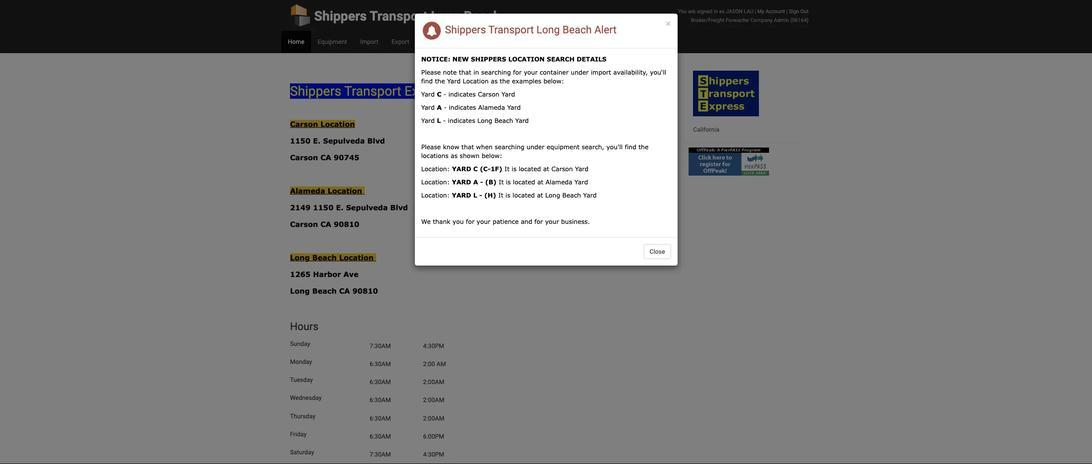 Task type: describe. For each thing, give the bounding box(es) containing it.
alameda location
[[290, 187, 365, 195]]

close button
[[644, 244, 671, 259]]

0 horizontal spatial the
[[435, 77, 445, 85]]

6:00pm
[[423, 433, 444, 440]]

at for long
[[537, 192, 543, 199]]

shippers transport long beach
[[314, 8, 501, 24]]

carson for carson ca 90745
[[290, 153, 318, 162]]

are
[[688, 8, 696, 15]]

wednesday
[[290, 395, 322, 402]]

2:00 am
[[423, 361, 446, 368]]

1f)
[[491, 165, 502, 173]]

long beach location
[[290, 254, 376, 262]]

0 horizontal spatial blvd
[[367, 137, 385, 145]]

patience
[[493, 218, 519, 225]]

is right the today
[[615, 67, 620, 74]]

6:30am for friday
[[370, 433, 391, 440]]

sunday
[[290, 340, 310, 347]]

my
[[757, 8, 764, 15]]

broker/freight
[[691, 17, 724, 23]]

tuesday
[[290, 377, 313, 384]]

0 vertical spatial 90810
[[334, 220, 359, 229]]

notice: new shippers location search details
[[421, 55, 607, 63]]

october
[[641, 67, 662, 74]]

shown
[[460, 152, 479, 160]]

out
[[800, 8, 809, 15]]

indicates for carson
[[448, 91, 476, 98]]

friday
[[290, 431, 307, 438]]

- for c
[[443, 91, 446, 98]]

saturday
[[290, 449, 316, 456]]

1265 harbor ave
[[290, 270, 359, 279]]

yard l - indicates long beach yard
[[421, 117, 529, 124]]

× button
[[666, 18, 671, 29]]

2 vertical spatial alameda
[[290, 187, 325, 195]]

1 horizontal spatial c
[[473, 165, 478, 173]]

yard for yard l - (h)
[[452, 192, 471, 199]]

is for it is located at carson yard
[[512, 165, 517, 173]]

location up 1150 e. sepulveda blvd
[[320, 120, 355, 128]]

today is friday, october 27
[[597, 67, 671, 74]]

(b)
[[485, 178, 497, 186]]

it for it is located at long beach yard
[[498, 192, 503, 199]]

beach up the 1265 harbor ave
[[312, 254, 337, 262]]

1150 e. sepulveda blvd
[[290, 137, 385, 145]]

the inside please know that when searching under equipment search, you'll find the locations as shown below:
[[639, 143, 649, 151]]

yard c - indicates carson yard
[[421, 91, 515, 98]]

location up 2149 1150 e. sepulveda blvd
[[328, 187, 362, 195]]

0 vertical spatial alameda
[[478, 104, 505, 111]]

1 | from the left
[[755, 8, 756, 15]]

notice:
[[421, 55, 450, 63]]

2 horizontal spatial for
[[534, 218, 543, 225]]

please for please note that in searching for your container under import availability, you'll find the yard location as the examples below:
[[421, 69, 441, 76]]

6:30am for monday
[[370, 361, 391, 368]]

4:30pm for sunday
[[423, 343, 444, 350]]

1 vertical spatial sepulveda
[[346, 204, 388, 212]]

locations
[[421, 152, 448, 160]]

2149
[[290, 204, 311, 212]]

company
[[750, 17, 773, 23]]

note
[[443, 69, 457, 76]]

6:30am for wednesday
[[370, 397, 391, 404]]

beach up business.
[[562, 192, 581, 199]]

1265
[[290, 270, 311, 279]]

and
[[521, 218, 532, 225]]

find inside please note that in searching for your container under import availability, you'll find the yard location as the examples below:
[[421, 77, 433, 85]]

location inside please note that in searching for your container under import availability, you'll find the yard location as the examples below:
[[463, 77, 489, 85]]

located for carson
[[519, 165, 541, 173]]

2149 1150 e. sepulveda blvd
[[290, 204, 408, 212]]

signed
[[697, 8, 712, 15]]

carson location
[[290, 120, 355, 128]]

transport for shippers transport long beach alert
[[488, 24, 534, 36]]

pierpass image
[[689, 148, 769, 176]]

carson up yard a - indicates alameda yard
[[478, 91, 499, 98]]

lau
[[744, 8, 753, 15]]

find inside please know that when searching under equipment search, you'll find the locations as shown below:
[[625, 143, 636, 151]]

it for it is located at carson yard
[[504, 165, 510, 173]]

yard a - indicates alameda yard
[[421, 104, 521, 111]]

(06164)
[[790, 17, 809, 23]]

equipment
[[547, 143, 580, 151]]

0 horizontal spatial c
[[437, 91, 441, 98]]

0 horizontal spatial l
[[437, 117, 441, 124]]

new
[[452, 55, 469, 63]]

0 vertical spatial sepulveda
[[323, 137, 365, 145]]

- for a
[[444, 104, 447, 111]]

searching for for
[[481, 69, 511, 76]]

please know that when searching under equipment search, you'll find the locations as shown below:
[[421, 143, 649, 160]]

availability,
[[613, 69, 648, 76]]

we
[[421, 218, 431, 225]]

sign
[[789, 8, 799, 15]]

jason
[[726, 8, 743, 15]]

monday
[[290, 359, 312, 366]]

located for alameda
[[513, 178, 535, 186]]

location: yard l - (h) it is located at long beach yard
[[421, 192, 597, 199]]

friday,
[[622, 67, 639, 74]]

please note that in searching for your container under import availability, you'll find the yard location as the examples below:
[[421, 69, 666, 85]]

am
[[436, 361, 446, 368]]

1 horizontal spatial l
[[473, 192, 477, 199]]

today
[[597, 67, 614, 74]]

is for it is located at long beach yard
[[506, 192, 510, 199]]

6:30am for thursday
[[370, 415, 391, 422]]

long beach ca 90810
[[290, 287, 378, 296]]

location up ave at the bottom left
[[339, 254, 374, 262]]

1 vertical spatial 90810
[[352, 287, 378, 296]]

hours
[[290, 321, 324, 333]]

0 horizontal spatial e.
[[313, 137, 321, 145]]

location: yard c (c-1f) it is located at carson yard
[[421, 165, 589, 173]]

beach down the 1265 harbor ave
[[312, 287, 337, 296]]

yard for yard a - (b)
[[452, 178, 471, 186]]

shippers
[[471, 55, 506, 63]]

in for searching
[[473, 69, 479, 76]]

sign out link
[[789, 8, 809, 15]]

1 horizontal spatial 1150
[[313, 204, 333, 212]]

shippers transport long beach link
[[290, 0, 501, 31]]

2 horizontal spatial your
[[545, 218, 559, 225]]

1 vertical spatial alameda
[[546, 178, 572, 186]]

location: yard a - (b) it is located at alameda yard
[[421, 178, 588, 186]]

0 vertical spatial 1150
[[290, 137, 311, 145]]

examples
[[512, 77, 541, 85]]

2 | from the left
[[786, 8, 788, 15]]

account
[[766, 8, 785, 15]]

2:00
[[423, 361, 435, 368]]

location
[[508, 55, 545, 63]]



Task type: locate. For each thing, give the bounding box(es) containing it.
container
[[540, 69, 569, 76]]

please for please know that when searching under equipment search, you'll find the locations as shown below:
[[421, 143, 441, 151]]

please down notice: at the top
[[421, 69, 441, 76]]

searching inside please know that when searching under equipment search, you'll find the locations as shown below:
[[495, 143, 524, 151]]

1 horizontal spatial in
[[714, 8, 718, 15]]

4 6:30am from the top
[[370, 415, 391, 422]]

1 6:30am from the top
[[370, 361, 391, 368]]

- up know
[[443, 117, 446, 124]]

california
[[693, 126, 719, 133]]

0 vertical spatial c
[[437, 91, 441, 98]]

1150 up 'carson ca 90810' in the left of the page
[[313, 204, 333, 212]]

it right (b)
[[499, 178, 504, 186]]

as down shippers
[[491, 77, 498, 85]]

location:
[[421, 165, 450, 173], [421, 178, 450, 186], [421, 192, 450, 199]]

90810 down ave at the bottom left
[[352, 287, 378, 296]]

shippers for shippers transport long beach alert
[[445, 24, 486, 36]]

ca down 1150 e. sepulveda blvd
[[320, 153, 331, 162]]

ca
[[320, 153, 331, 162], [320, 220, 331, 229], [339, 287, 350, 296]]

0 horizontal spatial 1150
[[290, 137, 311, 145]]

as inside please know that when searching under equipment search, you'll find the locations as shown below:
[[451, 152, 458, 160]]

- down note
[[443, 91, 446, 98]]

0 vertical spatial a
[[437, 104, 442, 111]]

below: inside please note that in searching for your container under import availability, you'll find the yard location as the examples below:
[[543, 77, 564, 85]]

3 location: from the top
[[421, 192, 450, 199]]

you
[[678, 8, 687, 15]]

below: inside please know that when searching under equipment search, you'll find the locations as shown below:
[[482, 152, 502, 160]]

at for alameda
[[537, 178, 543, 186]]

7:30am for saturday
[[370, 451, 391, 458]]

indicates for alameda
[[449, 104, 476, 111]]

shippers for shippers transport express
[[290, 83, 341, 99]]

beach down yard a - indicates alameda yard
[[494, 117, 513, 124]]

searching inside please note that in searching for your container under import availability, you'll find the yard location as the examples below:
[[481, 69, 511, 76]]

2 vertical spatial ca
[[339, 287, 350, 296]]

as inside you are signed in as jason lau | my account | sign out broker/freight forwarder company admin (06164)
[[719, 8, 725, 15]]

4:30pm for saturday
[[423, 451, 444, 458]]

0 vertical spatial blvd
[[367, 137, 385, 145]]

at
[[543, 165, 549, 173], [537, 178, 543, 186], [537, 192, 543, 199]]

0 vertical spatial 4:30pm
[[423, 343, 444, 350]]

that for know
[[461, 143, 474, 151]]

0 horizontal spatial below:
[[482, 152, 502, 160]]

beach
[[464, 8, 501, 24], [562, 24, 592, 36], [494, 117, 513, 124], [562, 192, 581, 199], [312, 254, 337, 262], [312, 287, 337, 296]]

carson
[[478, 91, 499, 98], [290, 120, 318, 128], [290, 153, 318, 162], [551, 165, 573, 173], [290, 220, 318, 229]]

1 vertical spatial yard
[[452, 178, 471, 186]]

your up examples
[[524, 69, 538, 76]]

located down please know that when searching under equipment search, you'll find the locations as shown below:
[[519, 165, 541, 173]]

2 vertical spatial indicates
[[448, 117, 475, 124]]

3 2:00am from the top
[[423, 415, 444, 422]]

0 vertical spatial you'll
[[650, 69, 666, 76]]

-
[[443, 91, 446, 98], [444, 104, 447, 111], [443, 117, 446, 124], [480, 178, 483, 186], [479, 192, 482, 199]]

ca down 2149 1150 e. sepulveda blvd
[[320, 220, 331, 229]]

4:30pm down 6:00pm
[[423, 451, 444, 458]]

- left "(h)"
[[479, 192, 482, 199]]

2 vertical spatial location:
[[421, 192, 450, 199]]

long
[[431, 8, 460, 24], [536, 24, 560, 36], [477, 117, 492, 124], [545, 192, 560, 199], [290, 254, 310, 262], [290, 287, 310, 296]]

located
[[519, 165, 541, 173], [513, 178, 535, 186], [513, 192, 535, 199]]

yard inside please note that in searching for your container under import availability, you'll find the yard location as the examples below:
[[447, 77, 461, 85]]

c
[[437, 91, 441, 98], [473, 165, 478, 173]]

0 vertical spatial at
[[543, 165, 549, 173]]

0 vertical spatial find
[[421, 77, 433, 85]]

e. down 'alameda location'
[[336, 204, 343, 212]]

carson ca 90810
[[290, 220, 359, 229]]

1 vertical spatial 7:30am
[[370, 451, 391, 458]]

sepulveda up the 90745
[[323, 137, 365, 145]]

beach up shippers
[[464, 8, 501, 24]]

2 6:30am from the top
[[370, 379, 391, 386]]

indicates down yard a - indicates alameda yard
[[448, 117, 475, 124]]

admin
[[774, 17, 789, 23]]

1 vertical spatial 1150
[[313, 204, 333, 212]]

2 horizontal spatial alameda
[[546, 178, 572, 186]]

1 horizontal spatial e.
[[336, 204, 343, 212]]

e. down carson location
[[313, 137, 321, 145]]

it for it is located at alameda yard
[[499, 178, 504, 186]]

1 horizontal spatial a
[[473, 178, 478, 186]]

- down express
[[444, 104, 447, 111]]

0 vertical spatial 2:00am
[[423, 379, 444, 386]]

2:00am for thursday
[[423, 415, 444, 422]]

you'll right availability, at top right
[[650, 69, 666, 76]]

2 vertical spatial it
[[498, 192, 503, 199]]

2 2:00am from the top
[[423, 397, 444, 404]]

express
[[404, 83, 451, 99]]

you'll right search,
[[606, 143, 623, 151]]

a down express
[[437, 104, 442, 111]]

you'll
[[650, 69, 666, 76], [606, 143, 623, 151]]

transport for shippers transport express
[[344, 83, 401, 99]]

1 vertical spatial at
[[537, 178, 543, 186]]

90745
[[334, 153, 359, 162]]

forwarder
[[726, 17, 749, 23]]

you
[[453, 218, 464, 225]]

1 horizontal spatial under
[[571, 69, 589, 76]]

0 horizontal spatial as
[[451, 152, 458, 160]]

in down shippers
[[473, 69, 479, 76]]

1 vertical spatial it
[[499, 178, 504, 186]]

1 vertical spatial location:
[[421, 178, 450, 186]]

0 vertical spatial location:
[[421, 165, 450, 173]]

know
[[443, 143, 459, 151]]

1 horizontal spatial blvd
[[390, 204, 408, 212]]

please up locations
[[421, 143, 441, 151]]

- for l
[[443, 117, 446, 124]]

l down express
[[437, 117, 441, 124]]

2 vertical spatial as
[[451, 152, 458, 160]]

1 vertical spatial indicates
[[449, 104, 476, 111]]

is up the location: yard l - (h) it is located at long beach yard
[[506, 178, 511, 186]]

in inside you are signed in as jason lau | my account | sign out broker/freight forwarder company admin (06164)
[[714, 8, 718, 15]]

indicates down 'yard c - indicates carson yard'
[[449, 104, 476, 111]]

that
[[459, 69, 471, 76], [461, 143, 474, 151]]

a left (b)
[[473, 178, 478, 186]]

0 vertical spatial that
[[459, 69, 471, 76]]

1 7:30am from the top
[[370, 343, 391, 350]]

| left sign on the top right of page
[[786, 8, 788, 15]]

indicates for long
[[448, 117, 475, 124]]

details
[[577, 55, 607, 63]]

you are signed in as jason lau | my account | sign out broker/freight forwarder company admin (06164)
[[678, 8, 809, 23]]

in right signed in the top of the page
[[714, 8, 718, 15]]

1 vertical spatial a
[[473, 178, 478, 186]]

as inside please note that in searching for your container under import availability, you'll find the yard location as the examples below:
[[491, 77, 498, 85]]

under
[[571, 69, 589, 76], [527, 143, 544, 151]]

1 vertical spatial as
[[491, 77, 498, 85]]

blvd
[[367, 137, 385, 145], [390, 204, 408, 212]]

2 7:30am from the top
[[370, 451, 391, 458]]

4:30pm up 2:00 am
[[423, 343, 444, 350]]

1 vertical spatial c
[[473, 165, 478, 173]]

1 horizontal spatial below:
[[543, 77, 564, 85]]

location: for location: yard a - (b) it is located at alameda yard
[[421, 178, 450, 186]]

for right and at left
[[534, 218, 543, 225]]

a
[[437, 104, 442, 111], [473, 178, 478, 186]]

l
[[437, 117, 441, 124], [473, 192, 477, 199]]

1 please from the top
[[421, 69, 441, 76]]

ave
[[343, 270, 359, 279]]

1 vertical spatial below:
[[482, 152, 502, 160]]

1 yard from the top
[[452, 165, 471, 173]]

that for note
[[459, 69, 471, 76]]

located for long
[[513, 192, 535, 199]]

carson for carson location
[[290, 120, 318, 128]]

6:30am
[[370, 361, 391, 368], [370, 379, 391, 386], [370, 397, 391, 404], [370, 415, 391, 422], [370, 433, 391, 440]]

shippers transport long beach image
[[693, 71, 759, 116]]

we thank you for your patience and for your business.
[[421, 218, 590, 225]]

0 vertical spatial as
[[719, 8, 725, 15]]

0 horizontal spatial in
[[473, 69, 479, 76]]

as
[[719, 8, 725, 15], [491, 77, 498, 85], [451, 152, 458, 160]]

0 vertical spatial located
[[519, 165, 541, 173]]

you'll inside please note that in searching for your container under import availability, you'll find the yard location as the examples below:
[[650, 69, 666, 76]]

ca for 90745
[[320, 153, 331, 162]]

1 4:30pm from the top
[[423, 343, 444, 350]]

business.
[[561, 218, 590, 225]]

2 horizontal spatial the
[[639, 143, 649, 151]]

it
[[504, 165, 510, 173], [499, 178, 504, 186], [498, 192, 503, 199]]

under inside please know that when searching under equipment search, you'll find the locations as shown below:
[[527, 143, 544, 151]]

- left (b)
[[480, 178, 483, 186]]

is for it is located at alameda yard
[[506, 178, 511, 186]]

for inside please note that in searching for your container under import availability, you'll find the yard location as the examples below:
[[513, 69, 522, 76]]

2:00am
[[423, 379, 444, 386], [423, 397, 444, 404], [423, 415, 444, 422]]

0 vertical spatial it
[[504, 165, 510, 173]]

0 vertical spatial e.
[[313, 137, 321, 145]]

1 horizontal spatial find
[[625, 143, 636, 151]]

is down location: yard a - (b) it is located at alameda yard
[[506, 192, 510, 199]]

0 vertical spatial indicates
[[448, 91, 476, 98]]

location: for location: yard c (c-1f) it is located at carson yard
[[421, 165, 450, 173]]

2:00am for tuesday
[[423, 379, 444, 386]]

it right "(h)"
[[498, 192, 503, 199]]

0 horizontal spatial under
[[527, 143, 544, 151]]

carson down the equipment
[[551, 165, 573, 173]]

yard
[[452, 165, 471, 173], [452, 178, 471, 186], [452, 192, 471, 199]]

2 vertical spatial located
[[513, 192, 535, 199]]

0 vertical spatial ca
[[320, 153, 331, 162]]

carson ca 90745
[[290, 153, 359, 162]]

alameda
[[478, 104, 505, 111], [546, 178, 572, 186], [290, 187, 325, 195]]

alert
[[594, 24, 617, 36]]

below: down container
[[543, 77, 564, 85]]

find down notice: at the top
[[421, 77, 433, 85]]

harbor
[[313, 270, 341, 279]]

shippers
[[314, 8, 367, 24], [445, 24, 486, 36], [290, 83, 341, 99]]

e.
[[313, 137, 321, 145], [336, 204, 343, 212]]

1 location: from the top
[[421, 165, 450, 173]]

1 2:00am from the top
[[423, 379, 444, 386]]

3 yard from the top
[[452, 192, 471, 199]]

0 horizontal spatial your
[[477, 218, 490, 225]]

for up examples
[[513, 69, 522, 76]]

| left the my
[[755, 8, 756, 15]]

1 vertical spatial 2:00am
[[423, 397, 444, 404]]

transport for shippers transport long beach
[[370, 8, 428, 24]]

shippers transport express
[[290, 83, 454, 99]]

1 vertical spatial l
[[473, 192, 477, 199]]

that inside please note that in searching for your container under import availability, you'll find the yard location as the examples below:
[[459, 69, 471, 76]]

1 horizontal spatial you'll
[[650, 69, 666, 76]]

2:00am for wednesday
[[423, 397, 444, 404]]

under inside please note that in searching for your container under import availability, you'll find the yard location as the examples below:
[[571, 69, 589, 76]]

1 vertical spatial located
[[513, 178, 535, 186]]

searching down shippers
[[481, 69, 511, 76]]

2 location: from the top
[[421, 178, 450, 186]]

(c-
[[480, 165, 491, 173]]

my account link
[[757, 8, 785, 15]]

below: down when
[[482, 152, 502, 160]]

2 vertical spatial 2:00am
[[423, 415, 444, 422]]

2 horizontal spatial as
[[719, 8, 725, 15]]

c up yard a - indicates alameda yard
[[437, 91, 441, 98]]

90810 down 2149 1150 e. sepulveda blvd
[[334, 220, 359, 229]]

search
[[547, 55, 575, 63]]

0 horizontal spatial a
[[437, 104, 442, 111]]

27
[[664, 67, 671, 74]]

0 horizontal spatial |
[[755, 8, 756, 15]]

7:30am for sunday
[[370, 343, 391, 350]]

in inside please note that in searching for your container under import availability, you'll find the yard location as the examples below:
[[473, 69, 479, 76]]

thursday
[[290, 413, 315, 420]]

0 horizontal spatial alameda
[[290, 187, 325, 195]]

find
[[421, 77, 433, 85], [625, 143, 636, 151]]

close
[[650, 248, 665, 255]]

you'll inside please know that when searching under equipment search, you'll find the locations as shown below:
[[606, 143, 623, 151]]

as left jason
[[719, 8, 725, 15]]

0 vertical spatial please
[[421, 69, 441, 76]]

your left business.
[[545, 218, 559, 225]]

×
[[666, 18, 671, 29]]

1 horizontal spatial alameda
[[478, 104, 505, 111]]

carson down 1150 e. sepulveda blvd
[[290, 153, 318, 162]]

that up shown
[[461, 143, 474, 151]]

1 horizontal spatial as
[[491, 77, 498, 85]]

carson for carson ca 90810
[[290, 220, 318, 229]]

sepulveda
[[323, 137, 365, 145], [346, 204, 388, 212]]

l left "(h)"
[[473, 192, 477, 199]]

shippers for shippers transport long beach
[[314, 8, 367, 24]]

sepulveda down 'alameda location'
[[346, 204, 388, 212]]

1 horizontal spatial your
[[524, 69, 538, 76]]

1150 down carson location
[[290, 137, 311, 145]]

1 horizontal spatial the
[[500, 77, 510, 85]]

searching for under
[[495, 143, 524, 151]]

carson down 2149
[[290, 220, 318, 229]]

as down know
[[451, 152, 458, 160]]

the
[[435, 77, 445, 85], [500, 77, 510, 85], [639, 143, 649, 151]]

2 yard from the top
[[452, 178, 471, 186]]

alameda up yard l - indicates long beach yard
[[478, 104, 505, 111]]

3 6:30am from the top
[[370, 397, 391, 404]]

2 vertical spatial at
[[537, 192, 543, 199]]

0 vertical spatial yard
[[452, 165, 471, 173]]

1 vertical spatial under
[[527, 143, 544, 151]]

c left (c-
[[473, 165, 478, 173]]

yard for yard c (c-1f)
[[452, 165, 471, 173]]

when
[[476, 143, 493, 151]]

located up the location: yard l - (h) it is located at long beach yard
[[513, 178, 535, 186]]

5 6:30am from the top
[[370, 433, 391, 440]]

location up 'yard c - indicates carson yard'
[[463, 77, 489, 85]]

0 vertical spatial in
[[714, 8, 718, 15]]

at for carson
[[543, 165, 549, 173]]

2 please from the top
[[421, 143, 441, 151]]

find right search,
[[625, 143, 636, 151]]

is up location: yard a - (b) it is located at alameda yard
[[512, 165, 517, 173]]

1 vertical spatial find
[[625, 143, 636, 151]]

that down new
[[459, 69, 471, 76]]

2 vertical spatial yard
[[452, 192, 471, 199]]

searching up location: yard c (c-1f) it is located at carson yard
[[495, 143, 524, 151]]

under down details at the right top of the page
[[571, 69, 589, 76]]

alameda up 2149
[[290, 187, 325, 195]]

please inside please know that when searching under equipment search, you'll find the locations as shown below:
[[421, 143, 441, 151]]

alameda down the equipment
[[546, 178, 572, 186]]

(h)
[[484, 192, 496, 199]]

please inside please note that in searching for your container under import availability, you'll find the yard location as the examples below:
[[421, 69, 441, 76]]

1 vertical spatial e.
[[336, 204, 343, 212]]

ca down ave at the bottom left
[[339, 287, 350, 296]]

1 vertical spatial you'll
[[606, 143, 623, 151]]

indicates up yard a - indicates alameda yard
[[448, 91, 476, 98]]

for
[[513, 69, 522, 76], [466, 218, 474, 225], [534, 218, 543, 225]]

import
[[591, 69, 611, 76]]

0 horizontal spatial you'll
[[606, 143, 623, 151]]

1 vertical spatial blvd
[[390, 204, 408, 212]]

location
[[463, 77, 489, 85], [320, 120, 355, 128], [328, 187, 362, 195], [339, 254, 374, 262]]

0 vertical spatial searching
[[481, 69, 511, 76]]

6:30am for tuesday
[[370, 379, 391, 386]]

located down location: yard a - (b) it is located at alameda yard
[[513, 192, 535, 199]]

1 vertical spatial 4:30pm
[[423, 451, 444, 458]]

0 horizontal spatial for
[[466, 218, 474, 225]]

for right you
[[466, 218, 474, 225]]

0 vertical spatial below:
[[543, 77, 564, 85]]

|
[[755, 8, 756, 15], [786, 8, 788, 15]]

0 vertical spatial l
[[437, 117, 441, 124]]

your left patience
[[477, 218, 490, 225]]

ca for 90810
[[320, 220, 331, 229]]

that inside please know that when searching under equipment search, you'll find the locations as shown below:
[[461, 143, 474, 151]]

searching
[[481, 69, 511, 76], [495, 143, 524, 151]]

thank
[[433, 218, 450, 225]]

yard
[[447, 77, 461, 85], [421, 91, 435, 98], [501, 91, 515, 98], [421, 104, 435, 111], [507, 104, 521, 111], [421, 117, 435, 124], [515, 117, 529, 124], [575, 165, 589, 173], [575, 178, 588, 186], [583, 192, 597, 199]]

carson up 1150 e. sepulveda blvd
[[290, 120, 318, 128]]

it right "1f)"
[[504, 165, 510, 173]]

2 4:30pm from the top
[[423, 451, 444, 458]]

under left the equipment
[[527, 143, 544, 151]]

1 horizontal spatial for
[[513, 69, 522, 76]]

0 vertical spatial under
[[571, 69, 589, 76]]

transport
[[370, 8, 428, 24], [488, 24, 534, 36], [344, 83, 401, 99]]

your inside please note that in searching for your container under import availability, you'll find the yard location as the examples below:
[[524, 69, 538, 76]]

1 vertical spatial please
[[421, 143, 441, 151]]

search,
[[582, 143, 604, 151]]

0 vertical spatial 7:30am
[[370, 343, 391, 350]]

shippers transport long beach alert
[[442, 24, 617, 36]]

in for as
[[714, 8, 718, 15]]

beach left alert in the top right of the page
[[562, 24, 592, 36]]

1 vertical spatial ca
[[320, 220, 331, 229]]

location: for location: yard l - (h) it is located at long beach yard
[[421, 192, 450, 199]]



Task type: vqa. For each thing, say whether or not it's contained in the screenshot.


